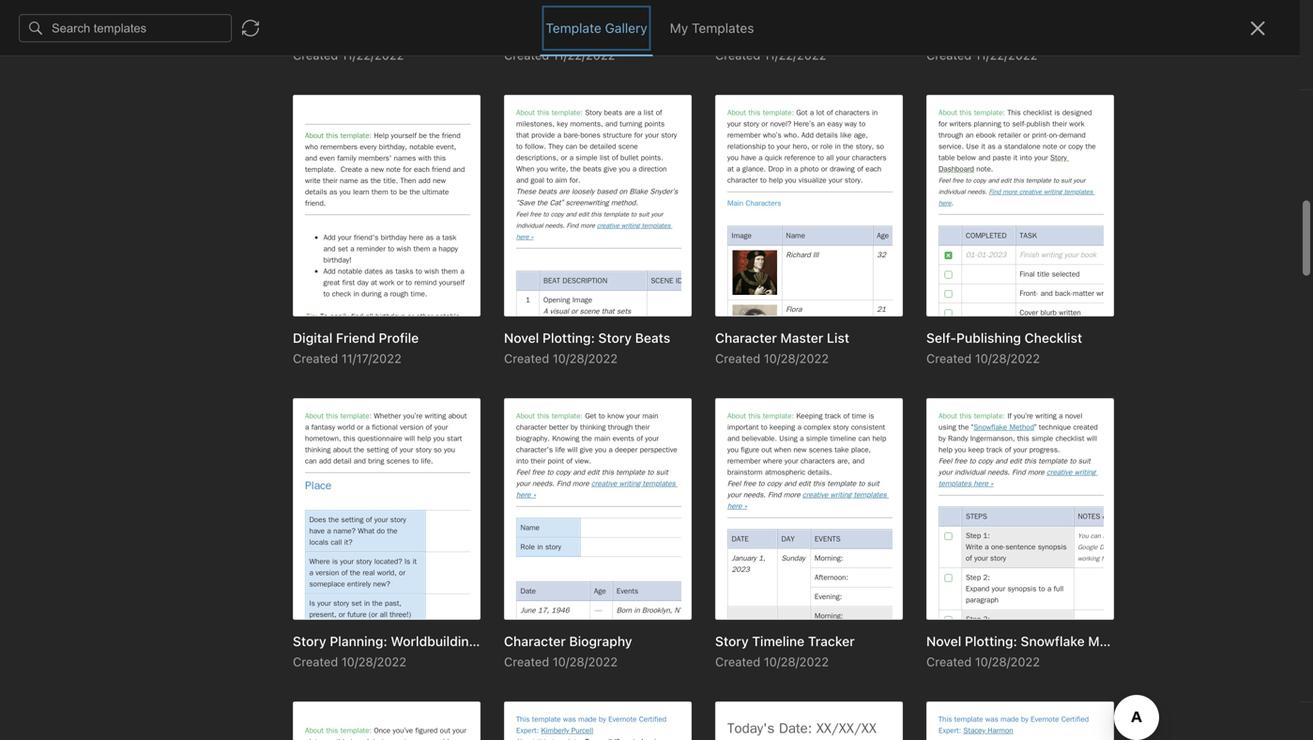 Task type: vqa. For each thing, say whether or not it's contained in the screenshot.
Daily reflection
yes



Task type: locate. For each thing, give the bounding box(es) containing it.
start (and finish) all the books you've been wanti ng to read and keep your ideas about them all in one place. tip: if you're reading a physical book, take pictu...
[[250, 379, 551, 454]]

0 horizontal spatial all
[[355, 379, 369, 394]]

minutes right the 13
[[265, 516, 307, 529]]

Note Editor text field
[[0, 0, 1314, 740]]

0 vertical spatial a few minutes ago
[[250, 309, 346, 322]]

0 vertical spatial the
[[372, 379, 392, 394]]

0 vertical spatial daily
[[250, 247, 281, 262]]

a few minutes ago down weather
[[250, 309, 346, 322]]

if
[[342, 418, 350, 434]]

0 vertical spatial ago
[[327, 309, 346, 322]]

well? up can
[[318, 266, 348, 282]]

2 few from the top
[[259, 421, 278, 434]]

few down weather
[[259, 309, 278, 322]]

what down went at the top left of the page
[[302, 286, 334, 301]]

ago down soon
[[311, 516, 330, 529]]

daily reflection
[[250, 247, 343, 262]]

untitled
[[250, 134, 299, 149]]

a few minutes ago up pictu...
[[250, 421, 346, 434]]

them
[[479, 399, 510, 414]]

ago down can
[[327, 309, 346, 322]]

just
[[250, 193, 272, 206]]

and
[[315, 399, 338, 414]]

ago down 'and'
[[327, 421, 346, 434]]

do left soon
[[299, 492, 316, 507]]

None search field
[[24, 54, 201, 88]]

future
[[399, 492, 436, 507]]

1 vertical spatial a few minutes ago
[[250, 421, 346, 434]]

what up luck
[[434, 266, 466, 282]]

1 few from the top
[[259, 309, 278, 322]]

start
[[250, 379, 279, 394]]

now up 13 minutes ago
[[270, 492, 295, 507]]

i
[[363, 286, 366, 301]]

13 minutes ago
[[250, 516, 330, 529]]

been
[[479, 379, 509, 394]]

first notebook
[[664, 15, 748, 29]]

share button
[[1200, 8, 1269, 38]]

0 vertical spatial minutes
[[281, 309, 323, 322]]

do down the new
[[250, 492, 267, 507]]

13
[[250, 516, 262, 529]]

all up keep
[[355, 379, 369, 394]]

for
[[353, 492, 372, 507]]

1 vertical spatial now
[[270, 492, 295, 507]]

minutes up pictu...
[[281, 421, 323, 434]]

the up your
[[372, 379, 392, 394]]

1 vertical spatial ago
[[327, 421, 346, 434]]

what up weather
[[250, 266, 282, 282]]

a for ng
[[250, 421, 256, 434]]

now right just at the top of the page
[[276, 193, 297, 206]]

in
[[530, 399, 541, 414]]

what went well? stock market what didn't go well? weather what can i improve on? luck
[[250, 266, 557, 301]]

daily up weather
[[250, 247, 281, 262]]

note window element
[[0, 0, 1314, 740]]

finish)
[[314, 379, 352, 394]]

do
[[250, 492, 267, 507], [299, 492, 316, 507]]

add a reminder image
[[594, 710, 617, 733]]

all left in
[[513, 399, 527, 414]]

1 a few minutes ago from the top
[[250, 309, 346, 322]]

new
[[250, 472, 277, 487]]

few up take on the bottom of the page
[[259, 421, 278, 434]]

a up take on the bottom of the page
[[250, 421, 256, 434]]

1 vertical spatial daily
[[281, 472, 312, 487]]

minutes
[[281, 309, 323, 322], [281, 421, 323, 434], [265, 516, 307, 529]]

0 horizontal spatial well?
[[318, 266, 348, 282]]

1 horizontal spatial well?
[[527, 266, 557, 282]]

1 horizontal spatial do
[[299, 492, 316, 507]]

minutes down weather
[[281, 309, 323, 322]]

add tag image
[[626, 710, 649, 733]]

2 a few minutes ago from the top
[[250, 421, 346, 434]]

daily inside new daily tasks do now do soon for the future
[[281, 472, 312, 487]]

all
[[355, 379, 369, 394], [513, 399, 527, 414]]

0 horizontal spatial do
[[250, 492, 267, 507]]

1 vertical spatial all
[[513, 399, 527, 414]]

list
[[304, 359, 322, 375]]

minutes for ng
[[281, 421, 323, 434]]

font color image
[[1047, 53, 1094, 79]]

daily right the new
[[281, 472, 312, 487]]

daily
[[250, 247, 281, 262], [281, 472, 312, 487]]

ago
[[327, 309, 346, 322], [327, 421, 346, 434], [311, 516, 330, 529]]

2 horizontal spatial what
[[434, 266, 466, 282]]

1 vertical spatial the
[[376, 492, 396, 507]]

(and
[[283, 379, 310, 394]]

well?
[[318, 266, 348, 282], [527, 266, 557, 282]]

1 vertical spatial few
[[259, 421, 278, 434]]

a
[[250, 309, 256, 322], [444, 418, 451, 434], [250, 421, 256, 434]]

1 vertical spatial minutes
[[281, 421, 323, 434]]

expand note image
[[596, 11, 619, 34]]

book,
[[508, 418, 542, 434]]

1 do from the left
[[250, 492, 267, 507]]

the
[[372, 379, 392, 394], [376, 492, 396, 507]]

now
[[276, 193, 297, 206], [270, 492, 295, 507]]

1 horizontal spatial all
[[513, 399, 527, 414]]

what
[[250, 266, 282, 282], [434, 266, 466, 282], [302, 286, 334, 301]]

a for weather
[[250, 309, 256, 322]]

stock
[[352, 266, 385, 282]]

0 vertical spatial all
[[355, 379, 369, 394]]

market
[[388, 266, 430, 282]]

1 horizontal spatial daily
[[281, 472, 312, 487]]

heading level image
[[802, 53, 898, 79]]

a down weather
[[250, 309, 256, 322]]

ago for ng
[[327, 421, 346, 434]]

a few minutes ago
[[250, 309, 346, 322], [250, 421, 346, 434]]

few
[[259, 309, 278, 322], [259, 421, 278, 434]]

notebook
[[692, 15, 748, 29]]

1 well? from the left
[[318, 266, 348, 282]]

a down the about
[[444, 418, 451, 434]]

a inside start (and finish) all the books you've been wanti ng to read and keep your ideas about them all in one place. tip: if you're reading a physical book, take pictu...
[[444, 418, 451, 434]]

books
[[395, 379, 432, 394]]

well? right the go
[[527, 266, 557, 282]]

first
[[664, 15, 689, 29]]

tasks
[[344, 516, 372, 529]]

the right for
[[376, 492, 396, 507]]

0 vertical spatial few
[[259, 309, 278, 322]]

0 vertical spatial now
[[276, 193, 297, 206]]



Task type: describe. For each thing, give the bounding box(es) containing it.
reading
[[395, 418, 441, 434]]

4 notes
[[248, 59, 294, 74]]

you've
[[436, 379, 475, 394]]

2 do from the left
[[299, 492, 316, 507]]

share
[[1216, 15, 1253, 30]]

the inside start (and finish) all the books you've been wanti ng to read and keep your ideas about them all in one place. tip: if you're reading a physical book, take pictu...
[[372, 379, 392, 394]]

ng
[[250, 379, 551, 414]]

few for ng
[[259, 421, 278, 434]]

can
[[338, 286, 359, 301]]

ideas
[[404, 399, 437, 414]]

reading list
[[250, 359, 322, 375]]

tip:
[[316, 418, 339, 434]]

highlight image
[[1184, 53, 1229, 79]]

soon
[[319, 492, 349, 507]]

reflection
[[284, 247, 343, 262]]

about
[[440, 399, 475, 414]]

font size image
[[995, 53, 1042, 79]]

take
[[250, 438, 276, 454]]

luck
[[447, 286, 472, 301]]

now inside new daily tasks do now do soon for the future
[[270, 492, 295, 507]]

didn't
[[469, 266, 504, 282]]

one
[[250, 418, 272, 434]]

settings image
[[192, 15, 214, 38]]

weather
[[250, 286, 299, 301]]

read
[[284, 399, 312, 414]]

4
[[248, 59, 256, 74]]

a few minutes ago for ng
[[250, 421, 346, 434]]

reading
[[250, 359, 300, 375]]

physical
[[455, 418, 504, 434]]

few for weather
[[259, 309, 278, 322]]

0 horizontal spatial what
[[250, 266, 282, 282]]

Search text field
[[24, 54, 201, 88]]

pictu...
[[279, 438, 321, 454]]

ago for weather
[[327, 309, 346, 322]]

tasks
[[315, 472, 350, 487]]

just now
[[250, 193, 297, 206]]

minutes for weather
[[281, 309, 323, 322]]

your
[[374, 399, 401, 414]]

new daily tasks do now do soon for the future
[[250, 472, 436, 507]]

went
[[285, 266, 315, 282]]

on?
[[422, 286, 444, 301]]

more image
[[1234, 53, 1292, 79]]

to
[[269, 399, 281, 414]]

insert image
[[595, 53, 624, 79]]

2 well? from the left
[[527, 266, 557, 282]]

2 vertical spatial minutes
[[265, 516, 307, 529]]

0 horizontal spatial daily
[[250, 247, 281, 262]]

1 horizontal spatial what
[[302, 286, 334, 301]]

the inside new daily tasks do now do soon for the future
[[376, 492, 396, 507]]

a few minutes ago for weather
[[250, 309, 346, 322]]

notes
[[260, 59, 294, 74]]

wanti
[[513, 379, 551, 394]]

keep
[[341, 399, 371, 414]]

font family image
[[903, 53, 990, 79]]

2 vertical spatial ago
[[311, 516, 330, 529]]

place.
[[276, 418, 312, 434]]

first notebook button
[[640, 9, 754, 36]]

go
[[508, 266, 523, 282]]

you're
[[354, 418, 392, 434]]

improve
[[370, 286, 418, 301]]



